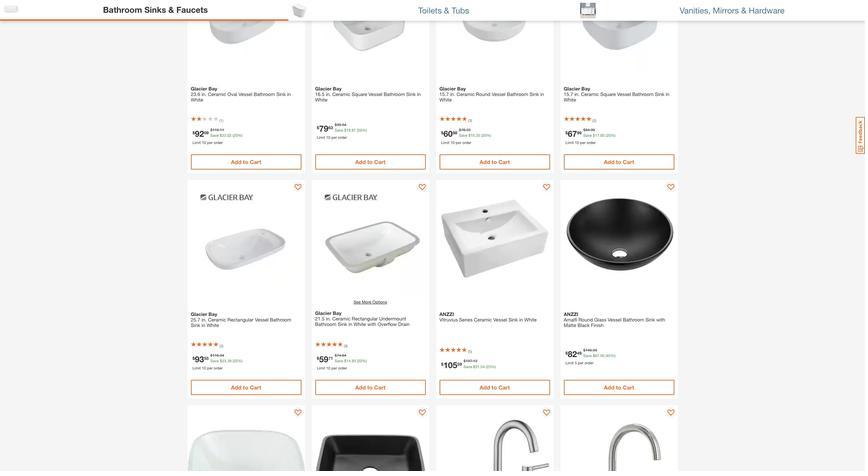 Task type: describe. For each thing, give the bounding box(es) containing it.
23 inside $ 105 59 $ 137 . 13 save $ 31 . 54 ( 23 %)
[[487, 364, 491, 369]]

vessel for 15.7 in. ceramic square vessel bathroom sink in white
[[617, 91, 631, 97]]

50
[[601, 353, 605, 358]]

vitruvius series ceramic vessel sink in white image
[[436, 180, 554, 297]]

( inside $ 105 59 $ 137 . 13 save $ 31 . 54 ( 23 %)
[[486, 364, 487, 369]]

) for 93
[[223, 344, 224, 348]]

anzzi for vitruvius
[[440, 311, 454, 317]]

order for 79
[[338, 135, 347, 140]]

20 for 93
[[234, 359, 238, 363]]

toilets & tubs image
[[292, 3, 308, 18]]

sink for 25.7 in. ceramic rectangular vessel bathroom sink in white
[[191, 322, 200, 328]]

137
[[466, 359, 472, 363]]

vessel for 25.7 in. ceramic rectangular vessel bathroom sink in white
[[255, 317, 269, 323]]

bathroom sinks & faucets image
[[3, 2, 19, 17]]

in for 21.5 in. ceramic rectangular undermount bathroom sink in white with overflow drain
[[349, 321, 352, 327]]

23 inside $ 93 55 $ 116 . 94 save $ 23 . 39 ( 20 %) limit 10 per order
[[222, 359, 226, 363]]

glacier for 15.7 in. ceramic square vessel bathroom sink in white
[[564, 86, 580, 91]]

13
[[473, 359, 478, 363]]

vessel for 16.5 in. ceramic square vessel bathroom sink in white
[[369, 91, 383, 97]]

oval
[[228, 91, 237, 97]]

bay for 23.6 in. ceramic oval vessel bathroom sink in white
[[209, 86, 217, 91]]

( inside $ 60 98 $ 76 . 23 save $ 15 . 25 ( 20 %) limit 10 per order
[[481, 133, 482, 138]]

49
[[577, 351, 582, 356]]

( 9 )
[[344, 344, 348, 348]]

white for 15.7 in. ceramic round vessel bathroom sink in white
[[440, 97, 452, 102]]

1
[[221, 118, 223, 122]]

vessel for 23.6 in. ceramic oval vessel bathroom sink in white
[[239, 91, 252, 97]]

white inside anzzi vitruvius series ceramic vessel sink in white
[[525, 317, 537, 323]]

) for 59
[[347, 344, 348, 348]]

dorset 8 in. widespread 2-handle high-arc bathroom faucet in chrome image
[[561, 405, 678, 471]]

ceramic for 23.6 in. ceramic oval vessel bathroom sink in white
[[208, 91, 226, 97]]

sink for 21.5 in. ceramic rectangular undermount bathroom sink in white with overflow drain
[[338, 321, 347, 327]]

bathroom inside anzzi amalfi round glass vessel bathroom sink with matte black finish
[[623, 317, 645, 323]]

limit for 82
[[566, 361, 574, 365]]

vessel for 15.7 in. ceramic round vessel bathroom sink in white
[[492, 91, 506, 97]]

55
[[204, 356, 209, 361]]

10 for 59
[[326, 366, 331, 370]]

( 2 ) for 67
[[593, 118, 597, 122]]

116
[[213, 353, 219, 357]]

glacier bay 16.5 in. ceramic square vessel bathroom sink in white
[[315, 86, 421, 102]]

$ 82 49 $ 149 . 99 save $ 67 . 50 ( 45 %) limit 5 per order
[[566, 348, 616, 365]]

$ 60 98 $ 76 . 23 save $ 15 . 25 ( 20 %) limit 10 per order
[[441, 127, 492, 145]]

( 3 )
[[468, 118, 472, 122]]

16.5 in. ceramic square vessel bathroom sink in white image
[[312, 0, 429, 72]]

99 right 84
[[591, 127, 595, 132]]

mirrors
[[713, 5, 739, 15]]

finish
[[591, 322, 604, 328]]

23 inside $ 92 09 $ 115 . 11 save $ 23 . 02 ( 20 %) limit 10 per order
[[222, 133, 226, 138]]

( inside $ 79 63 $ 99 . 54 save $ 19 . 91 ( 20 %) limit 10 per order
[[357, 128, 358, 132]]

vanities, mirrors & hardware button
[[577, 0, 866, 21]]

sinks
[[145, 5, 166, 14]]

bathroom for glacier bay 23.6 in. ceramic oval vessel bathroom sink in white
[[254, 91, 275, 97]]

limit for 59
[[317, 366, 325, 370]]

%) inside $ 105 59 $ 137 . 13 save $ 31 . 54 ( 23 %)
[[491, 364, 496, 369]]

with inside glacier bay 21.5 in. ceramic rectangular undermount bathroom sink in white with overflow drain
[[368, 321, 377, 327]]

in for 15.7 in. ceramic round vessel bathroom sink in white
[[541, 91, 544, 97]]

74
[[337, 353, 341, 357]]

10 for 67
[[575, 140, 579, 145]]

overflow
[[378, 321, 397, 327]]

undermount
[[379, 316, 406, 322]]

105
[[444, 360, 458, 370]]

25.7 in. ceramic rectangular vessel bathroom sink in white image
[[187, 180, 305, 297]]

$ 105 59 $ 137 . 13 save $ 31 . 54 ( 23 %)
[[441, 359, 496, 370]]

02
[[227, 133, 232, 138]]

in. for 23.6 in. ceramic oval vessel bathroom sink in white
[[202, 91, 207, 97]]

91
[[352, 128, 356, 132]]

93 inside $ 93 55 $ 116 . 94 save $ 23 . 39 ( 20 %) limit 10 per order
[[195, 355, 204, 364]]

vanities,
[[680, 5, 711, 15]]

$ 92 09 $ 115 . 11 save $ 23 . 02 ( 20 %) limit 10 per order
[[193, 127, 243, 145]]

3
[[469, 118, 471, 122]]

glacier bay 23.6 in. ceramic oval vessel bathroom sink in white
[[191, 86, 291, 102]]

99 left 84
[[577, 130, 582, 135]]

anzzi vitruvius series ceramic vessel sink in white
[[440, 311, 537, 323]]

vanities, mirrors & hardware image
[[581, 3, 596, 18]]

& for vanities,
[[742, 5, 747, 15]]

glass
[[595, 317, 607, 323]]

add down $ 59 71 $ 74 . 64 save $ 14 . 93 ( 20 %) limit 10 per order
[[355, 384, 366, 391]]

20 for 92
[[234, 133, 238, 138]]

black
[[578, 322, 590, 328]]

21.5 in. ceramic rectangular undermount bathroom sink in white with overflow drain image
[[312, 180, 429, 297]]

93 inside $ 59 71 $ 74 . 64 save $ 14 . 93 ( 20 %) limit 10 per order
[[352, 359, 356, 363]]

( 5 )
[[468, 349, 472, 354]]

( inside $ 59 71 $ 74 . 64 save $ 14 . 93 ( 20 %) limit 10 per order
[[357, 359, 358, 363]]

sink inside anzzi amalfi round glass vessel bathroom sink with matte black finish
[[646, 317, 655, 323]]

with inside anzzi amalfi round glass vessel bathroom sink with matte black finish
[[657, 317, 666, 323]]

76
[[461, 127, 466, 132]]

39
[[227, 359, 232, 363]]

0 horizontal spatial display image
[[295, 410, 301, 417]]

per for 93
[[207, 366, 213, 370]]

series
[[459, 317, 473, 323]]

bathroom for glacier bay 21.5 in. ceramic rectangular undermount bathroom sink in white with overflow drain
[[315, 321, 337, 327]]

( up the '$ 67 99 $ 84 . 99 save $ 17 . 00 ( 20 %) limit 10 per order'
[[593, 118, 594, 122]]

glacier bay 21.5 in. ceramic rectangular undermount bathroom sink in white with overflow drain
[[315, 310, 410, 327]]

20 for 79
[[358, 128, 362, 132]]

glacier for 16.5 in. ceramic square vessel bathroom sink in white
[[315, 86, 332, 91]]

25.7
[[191, 317, 200, 323]]

bathroom sinks & faucets
[[103, 5, 208, 14]]

save for 60
[[459, 133, 468, 138]]

order for 93
[[214, 366, 223, 370]]

%) for 93
[[238, 359, 243, 363]]

limit for 67
[[566, 140, 574, 145]]

54 inside $ 105 59 $ 137 . 13 save $ 31 . 54 ( 23 %)
[[481, 364, 485, 369]]

64
[[342, 353, 347, 357]]

%) for 79
[[362, 128, 367, 132]]

19
[[347, 128, 351, 132]]

white for 15.7 in. ceramic square vessel bathroom sink in white
[[564, 97, 576, 102]]

per for 79
[[332, 135, 337, 140]]

save inside $ 105 59 $ 137 . 13 save $ 31 . 54 ( 23 %)
[[464, 364, 472, 369]]

order for 67
[[587, 140, 596, 145]]

( 1 )
[[220, 118, 224, 122]]

bay for 15.7 in. ceramic round vessel bathroom sink in white
[[457, 86, 466, 91]]

faucets
[[176, 5, 208, 14]]

( inside $ 93 55 $ 116 . 94 save $ 23 . 39 ( 20 %) limit 10 per order
[[233, 359, 234, 363]]

glacier for 25.7 in. ceramic rectangular vessel bathroom sink in white
[[191, 311, 207, 317]]

84
[[586, 127, 590, 132]]

bathroom sinks & faucets button
[[0, 0, 289, 21]]

display image for anzzi amalfi round glass vessel bathroom sink with matte black finish
[[668, 184, 675, 191]]

innovio rectangle glass vessel bathroom sink with matte black finish image
[[312, 405, 429, 471]]

in for 15.7 in. ceramic square vessel bathroom sink in white
[[666, 91, 670, 97]]

glacier bay 25.7 in. ceramic rectangular vessel bathroom sink in white
[[191, 311, 291, 328]]

see
[[354, 299, 361, 305]]

bathroom inside button
[[103, 5, 142, 14]]

per for 60
[[456, 140, 462, 145]]

in. for 16.5 in. ceramic square vessel bathroom sink in white
[[326, 91, 331, 97]]

67 inside $ 82 49 $ 149 . 99 save $ 67 . 50 ( 45 %) limit 5 per order
[[595, 353, 600, 358]]

$ 59 71 $ 74 . 64 save $ 14 . 93 ( 20 %) limit 10 per order
[[317, 353, 367, 370]]

ceramic inside anzzi vitruvius series ceramic vessel sink in white
[[474, 317, 492, 323]]

5 inside $ 82 49 $ 149 . 99 save $ 67 . 50 ( 45 %) limit 5 per order
[[575, 361, 577, 365]]

rectangular for 93
[[228, 317, 254, 323]]

23.6 in. ceramic oval vessel bathroom sink in white image
[[187, 0, 305, 72]]

bathroom for glacier bay 15.7 in. ceramic square vessel bathroom sink in white
[[633, 91, 654, 97]]

) up the 137
[[471, 349, 472, 354]]

45
[[607, 353, 611, 358]]

$ 67 99 $ 84 . 99 save $ 17 . 00 ( 20 %) limit 10 per order
[[566, 127, 616, 145]]

add down 25
[[480, 158, 490, 165]]

23 inside $ 60 98 $ 76 . 23 save $ 15 . 25 ( 20 %) limit 10 per order
[[467, 127, 471, 132]]

dorind 8 in. widespread 2-handle high-arc bathroom faucet in brushed nickel image
[[436, 405, 554, 471]]

1 horizontal spatial &
[[444, 5, 450, 15]]

54 inside $ 79 63 $ 99 . 54 save $ 19 . 91 ( 20 %) limit 10 per order
[[342, 122, 347, 127]]

display image for innovio rectangle glass vessel bathroom sink with matte black finish image
[[419, 410, 426, 417]]

( up 11
[[220, 118, 221, 122]]

$ 93 55 $ 116 . 94 save $ 23 . 39 ( 20 %) limit 10 per order
[[193, 353, 243, 370]]

) for 92
[[223, 118, 224, 122]]

14
[[347, 359, 351, 363]]

ceramic for 15.7 in. ceramic round vessel bathroom sink in white
[[457, 91, 475, 97]]

98
[[453, 130, 458, 135]]

sink for 23.6 in. ceramic oval vessel bathroom sink in white
[[276, 91, 286, 97]]

add down 00
[[604, 158, 615, 165]]

10 for 93
[[202, 366, 206, 370]]

00
[[601, 133, 605, 138]]

$ 79 63 $ 99 . 54 save $ 19 . 91 ( 20 %) limit 10 per order
[[317, 122, 367, 140]]

in. for 15.7 in. ceramic round vessel bathroom sink in white
[[450, 91, 456, 97]]

11
[[220, 127, 224, 132]]

in for 16.5 in. ceramic square vessel bathroom sink in white
[[417, 91, 421, 97]]

( inside the '$ 67 99 $ 84 . 99 save $ 17 . 00 ( 20 %) limit 10 per order'
[[606, 133, 607, 138]]

drain
[[398, 321, 410, 327]]

glacier for 15.7 in. ceramic round vessel bathroom sink in white
[[440, 86, 456, 91]]

15.7 in. ceramic round vessel bathroom sink in white image
[[436, 0, 554, 72]]

in. for 21.5 in. ceramic rectangular undermount bathroom sink in white with overflow drain
[[326, 316, 331, 322]]

60
[[444, 129, 453, 139]]

more
[[362, 299, 372, 305]]



Task type: locate. For each thing, give the bounding box(es) containing it.
2 15.7 from the left
[[564, 91, 574, 97]]

glacier bay 15.7 in. ceramic round vessel bathroom sink in white
[[440, 86, 544, 102]]

per for 92
[[207, 140, 213, 145]]

ceramic for 21.5 in. ceramic rectangular undermount bathroom sink in white with overflow drain
[[333, 316, 351, 322]]

20 right 25
[[482, 133, 487, 138]]

sink
[[276, 91, 286, 97], [407, 91, 416, 97], [530, 91, 539, 97], [655, 91, 665, 97], [509, 317, 518, 323], [646, 317, 655, 323], [338, 321, 347, 327], [191, 322, 200, 328]]

anzzi amalfi round glass vessel bathroom sink with matte black finish
[[564, 311, 666, 328]]

hardware
[[749, 5, 785, 15]]

bathroom for glacier bay 15.7 in. ceramic round vessel bathroom sink in white
[[507, 91, 529, 97]]

%) for 82
[[611, 353, 616, 358]]

anzzi left series
[[440, 311, 454, 317]]

round inside glacier bay 15.7 in. ceramic round vessel bathroom sink in white
[[476, 91, 491, 97]]

115
[[213, 127, 219, 132]]

0 horizontal spatial 2
[[221, 344, 223, 348]]

order inside $ 79 63 $ 99 . 54 save $ 19 . 91 ( 20 %) limit 10 per order
[[338, 135, 347, 140]]

white for 25.7 in. ceramic rectangular vessel bathroom sink in white
[[207, 322, 219, 328]]

white
[[191, 97, 203, 102], [315, 97, 328, 102], [440, 97, 452, 102], [564, 97, 576, 102], [525, 317, 537, 323], [354, 321, 366, 327], [207, 322, 219, 328]]

in inside anzzi vitruvius series ceramic vessel sink in white
[[520, 317, 523, 323]]

vessel inside glacier bay 15.7 in. ceramic round vessel bathroom sink in white
[[492, 91, 506, 97]]

bay for 21.5 in. ceramic rectangular undermount bathroom sink in white with overflow drain
[[333, 310, 342, 316]]

92
[[195, 129, 204, 139]]

20 right the '02'
[[234, 133, 238, 138]]

0 vertical spatial 2
[[594, 118, 596, 122]]

white for 23.6 in. ceramic oval vessel bathroom sink in white
[[191, 97, 203, 102]]

15.7
[[440, 91, 449, 97], [564, 91, 574, 97]]

2 up 17
[[594, 118, 596, 122]]

0 horizontal spatial 54
[[342, 122, 347, 127]]

white inside glacier bay 23.6 in. ceramic oval vessel bathroom sink in white
[[191, 97, 203, 102]]

( right the 14
[[357, 359, 358, 363]]

79
[[319, 124, 329, 133]]

99 right 63
[[337, 122, 341, 127]]

vessel inside anzzi vitruvius series ceramic vessel sink in white
[[494, 317, 507, 323]]

1 vertical spatial 67
[[595, 353, 600, 358]]

15
[[471, 133, 475, 138]]

2 horizontal spatial &
[[742, 5, 747, 15]]

bay inside glacier bay 16.5 in. ceramic square vessel bathroom sink in white
[[333, 86, 342, 91]]

& right mirrors
[[742, 5, 747, 15]]

save down 116
[[211, 359, 219, 363]]

order down 17
[[587, 140, 596, 145]]

order down 15
[[463, 140, 472, 145]]

20 inside $ 93 55 $ 116 . 94 save $ 23 . 39 ( 20 %) limit 10 per order
[[234, 359, 238, 363]]

order
[[338, 135, 347, 140], [214, 140, 223, 145], [463, 140, 472, 145], [587, 140, 596, 145], [585, 361, 594, 365], [214, 366, 223, 370], [338, 366, 347, 370]]

rectangular for 59
[[352, 316, 378, 322]]

20 right 91
[[358, 128, 362, 132]]

( right 00
[[606, 133, 607, 138]]

( right the '02'
[[233, 133, 234, 138]]

(
[[220, 118, 221, 122], [468, 118, 469, 122], [593, 118, 594, 122], [357, 128, 358, 132], [233, 133, 234, 138], [481, 133, 482, 138], [606, 133, 607, 138], [220, 344, 221, 348], [344, 344, 345, 348], [468, 349, 469, 354], [606, 353, 607, 358], [233, 359, 234, 363], [357, 359, 358, 363], [486, 364, 487, 369]]

20 right 39 on the bottom left
[[234, 359, 238, 363]]

anzzi inside anzzi vitruvius series ceramic vessel sink in white
[[440, 311, 454, 317]]

1 vertical spatial 54
[[481, 364, 485, 369]]

save inside the '$ 67 99 $ 84 . 99 save $ 17 . 00 ( 20 %) limit 10 per order'
[[584, 133, 592, 138]]

31
[[476, 364, 480, 369]]

vessel inside glacier bay 23.6 in. ceramic oval vessel bathroom sink in white
[[239, 91, 252, 97]]

10 for 60
[[451, 140, 455, 145]]

add down 91
[[355, 158, 366, 165]]

sink inside glacier bay 16.5 in. ceramic square vessel bathroom sink in white
[[407, 91, 416, 97]]

add down $ 105 59 $ 137 . 13 save $ 31 . 54 ( 23 %)
[[480, 384, 490, 391]]

in inside glacier bay 25.7 in. ceramic rectangular vessel bathroom sink in white
[[202, 322, 205, 328]]

add
[[231, 158, 242, 165], [355, 158, 366, 165], [480, 158, 490, 165], [604, 158, 615, 165], [231, 384, 242, 391], [355, 384, 366, 391], [480, 384, 490, 391], [604, 384, 615, 391]]

order inside the '$ 67 99 $ 84 . 99 save $ 17 . 00 ( 20 %) limit 10 per order'
[[587, 140, 596, 145]]

1 horizontal spatial rectangular
[[352, 316, 378, 322]]

save down 115
[[211, 133, 219, 138]]

10 inside the '$ 67 99 $ 84 . 99 save $ 17 . 00 ( 20 %) limit 10 per order'
[[575, 140, 579, 145]]

ceramic inside glacier bay 21.5 in. ceramic rectangular undermount bathroom sink in white with overflow drain
[[333, 316, 351, 322]]

square for 16.5
[[352, 91, 367, 97]]

per down 63
[[332, 135, 337, 140]]

23 right "76"
[[467, 127, 471, 132]]

10 inside $ 92 09 $ 115 . 11 save $ 23 . 02 ( 20 %) limit 10 per order
[[202, 140, 206, 145]]

25
[[476, 133, 480, 138]]

%) for 92
[[238, 133, 243, 138]]

1 horizontal spatial square
[[601, 91, 616, 97]]

ceramic inside glacier bay 23.6 in. ceramic oval vessel bathroom sink in white
[[208, 91, 226, 97]]

amalfi
[[564, 317, 578, 323]]

vessel inside glacier bay 15.7 in. ceramic square vessel bathroom sink in white
[[617, 91, 631, 97]]

save inside $ 92 09 $ 115 . 11 save $ 23 . 02 ( 20 %) limit 10 per order
[[211, 133, 219, 138]]

54 up 19
[[342, 122, 347, 127]]

sink for 15.7 in. ceramic square vessel bathroom sink in white
[[655, 91, 665, 97]]

) for 67
[[596, 118, 597, 122]]

0 horizontal spatial 15.7
[[440, 91, 449, 97]]

1 horizontal spatial 54
[[481, 364, 485, 369]]

white inside glacier bay 15.7 in. ceramic square vessel bathroom sink in white
[[564, 97, 576, 102]]

ceramic inside glacier bay 15.7 in. ceramic square vessel bathroom sink in white
[[581, 91, 599, 97]]

2 for 93
[[221, 344, 223, 348]]

square inside glacier bay 15.7 in. ceramic square vessel bathroom sink in white
[[601, 91, 616, 97]]

15.7 inside glacier bay 15.7 in. ceramic square vessel bathroom sink in white
[[564, 91, 574, 97]]

save for 59
[[335, 359, 343, 363]]

order down 115
[[214, 140, 223, 145]]

bathroom inside glacier bay 23.6 in. ceramic oval vessel bathroom sink in white
[[254, 91, 275, 97]]

54
[[342, 122, 347, 127], [481, 364, 485, 369]]

2 horizontal spatial display image
[[668, 184, 675, 191]]

save down 84
[[584, 133, 592, 138]]

) up "94"
[[223, 344, 224, 348]]

glacier for 23.6 in. ceramic oval vessel bathroom sink in white
[[191, 86, 207, 91]]

0 horizontal spatial with
[[368, 321, 377, 327]]

21.5
[[315, 316, 325, 322]]

1 horizontal spatial anzzi
[[564, 311, 579, 317]]

( inside $ 92 09 $ 115 . 11 save $ 23 . 02 ( 20 %) limit 10 per order
[[233, 133, 234, 138]]

vista series vessel sink with pop up drain in lustrous frosted image
[[187, 405, 305, 471]]

bay for 25.7 in. ceramic rectangular vessel bathroom sink in white
[[209, 311, 217, 317]]

amalfi round glass vessel bathroom sink with matte black finish image
[[561, 180, 678, 297]]

) up the 14
[[347, 344, 348, 348]]

vitruvius
[[440, 317, 458, 323]]

bay for 16.5 in. ceramic square vessel bathroom sink in white
[[333, 86, 342, 91]]

%) for 60
[[487, 133, 492, 138]]

2 square from the left
[[601, 91, 616, 97]]

sink inside anzzi vitruvius series ceramic vessel sink in white
[[509, 317, 518, 323]]

display image
[[419, 184, 426, 191], [668, 184, 675, 191], [295, 410, 301, 417]]

23 left 39 on the bottom left
[[222, 359, 226, 363]]

add down the 45
[[604, 384, 615, 391]]

bathroom inside glacier bay 15.7 in. ceramic square vessel bathroom sink in white
[[633, 91, 654, 97]]

per down 55
[[207, 366, 213, 370]]

1 anzzi from the left
[[440, 311, 454, 317]]

per down 98
[[456, 140, 462, 145]]

93
[[195, 355, 204, 364], [352, 359, 356, 363]]

options
[[373, 299, 387, 305]]

anzzi for amalfi
[[564, 311, 579, 317]]

glacier
[[191, 86, 207, 91], [315, 86, 332, 91], [440, 86, 456, 91], [564, 86, 580, 91], [315, 310, 332, 316], [191, 311, 207, 317]]

17
[[595, 133, 600, 138]]

20 inside $ 60 98 $ 76 . 23 save $ 15 . 25 ( 20 %) limit 10 per order
[[482, 133, 487, 138]]

( up 64 on the bottom left of the page
[[344, 344, 345, 348]]

( right 25
[[481, 133, 482, 138]]

display image for vitruvius series ceramic vessel sink in white image
[[543, 184, 550, 191]]

save down "76"
[[459, 133, 468, 138]]

save inside $ 82 49 $ 149 . 99 save $ 67 . 50 ( 45 %) limit 5 per order
[[584, 353, 592, 358]]

) for 60
[[471, 118, 472, 122]]

save right 63
[[335, 128, 343, 132]]

0 horizontal spatial 59
[[319, 355, 329, 364]]

71
[[329, 356, 333, 361]]

glacier bay 15.7 in. ceramic square vessel bathroom sink in white
[[564, 86, 670, 102]]

94
[[220, 353, 224, 357]]

5 up the 137
[[469, 349, 471, 354]]

5 down 82 on the bottom of page
[[575, 361, 577, 365]]

display image for 25.7 in. ceramic rectangular vessel bathroom sink in white image at the left of page
[[295, 184, 301, 191]]

limit inside $ 59 71 $ 74 . 64 save $ 14 . 93 ( 20 %) limit 10 per order
[[317, 366, 325, 370]]

1 vertical spatial 5
[[575, 361, 577, 365]]

( 2 ) for 93
[[220, 344, 224, 348]]

round inside anzzi amalfi round glass vessel bathroom sink with matte black finish
[[579, 317, 593, 323]]

limit inside the '$ 67 99 $ 84 . 99 save $ 17 . 00 ( 20 %) limit 10 per order'
[[566, 140, 574, 145]]

ceramic for 15.7 in. ceramic square vessel bathroom sink in white
[[581, 91, 599, 97]]

save for 82
[[584, 353, 592, 358]]

1 horizontal spatial 15.7
[[564, 91, 574, 97]]

glacier inside glacier bay 23.6 in. ceramic oval vessel bathroom sink in white
[[191, 86, 207, 91]]

20 right 00
[[607, 133, 611, 138]]

0 horizontal spatial rectangular
[[228, 317, 254, 323]]

99 inside $ 79 63 $ 99 . 54 save $ 19 . 91 ( 20 %) limit 10 per order
[[337, 122, 341, 127]]

82
[[568, 349, 577, 359]]

order inside $ 60 98 $ 76 . 23 save $ 15 . 25 ( 20 %) limit 10 per order
[[463, 140, 472, 145]]

save down 149
[[584, 353, 592, 358]]

anzzi up the matte
[[564, 311, 579, 317]]

67 inside the '$ 67 99 $ 84 . 99 save $ 17 . 00 ( 20 %) limit 10 per order'
[[568, 129, 577, 139]]

sink for 15.7 in. ceramic round vessel bathroom sink in white
[[530, 91, 539, 97]]

10
[[326, 135, 331, 140], [202, 140, 206, 145], [451, 140, 455, 145], [575, 140, 579, 145], [202, 366, 206, 370], [326, 366, 331, 370]]

glacier inside glacier bay 15.7 in. ceramic square vessel bathroom sink in white
[[564, 86, 580, 91]]

%) for 67
[[611, 133, 616, 138]]

bathroom for glacier bay 25.7 in. ceramic rectangular vessel bathroom sink in white
[[270, 317, 291, 323]]

glacier inside glacier bay 21.5 in. ceramic rectangular undermount bathroom sink in white with overflow drain
[[315, 310, 332, 316]]

59
[[319, 355, 329, 364], [458, 361, 462, 367]]

feedback link image
[[856, 117, 866, 154]]

vessel
[[239, 91, 252, 97], [369, 91, 383, 97], [492, 91, 506, 97], [617, 91, 631, 97], [255, 317, 269, 323], [494, 317, 507, 323], [608, 317, 622, 323]]

1 horizontal spatial display image
[[419, 184, 426, 191]]

white for 21.5 in. ceramic rectangular undermount bathroom sink in white with overflow drain
[[354, 321, 366, 327]]

ceramic for 25.7 in. ceramic rectangular vessel bathroom sink in white
[[208, 317, 226, 323]]

10 for 79
[[326, 135, 331, 140]]

0 vertical spatial 67
[[568, 129, 577, 139]]

glacier for 21.5 in. ceramic rectangular undermount bathroom sink in white with overflow drain
[[315, 310, 332, 316]]

99 right 149
[[593, 348, 597, 352]]

add to cart
[[231, 158, 261, 165], [355, 158, 386, 165], [480, 158, 510, 165], [604, 158, 635, 165], [231, 384, 261, 391], [355, 384, 386, 391], [480, 384, 510, 391], [604, 384, 635, 391]]

0 horizontal spatial square
[[352, 91, 367, 97]]

1 square from the left
[[352, 91, 367, 97]]

rectangular inside glacier bay 21.5 in. ceramic rectangular undermount bathroom sink in white with overflow drain
[[352, 316, 378, 322]]

per inside the '$ 67 99 $ 84 . 99 save $ 17 . 00 ( 20 %) limit 10 per order'
[[580, 140, 586, 145]]

%) right 00
[[611, 133, 616, 138]]

) up 17
[[596, 118, 597, 122]]

anzzi inside anzzi amalfi round glass vessel bathroom sink with matte black finish
[[564, 311, 579, 317]]

1 vertical spatial ( 2 )
[[220, 344, 224, 348]]

save for 92
[[211, 133, 219, 138]]

per inside $ 60 98 $ 76 . 23 save $ 15 . 25 ( 20 %) limit 10 per order
[[456, 140, 462, 145]]

display image for glacier bay 21.5 in. ceramic rectangular undermount bathroom sink in white with overflow drain
[[419, 184, 426, 191]]

toilets & tubs button
[[289, 0, 577, 21]]

glacier inside glacier bay 25.7 in. ceramic rectangular vessel bathroom sink in white
[[191, 311, 207, 317]]

16.5
[[315, 91, 325, 97]]

23 left the '02'
[[222, 133, 226, 138]]

10 for 92
[[202, 140, 206, 145]]

toilets & tubs
[[419, 5, 470, 15]]

see more options
[[354, 299, 387, 305]]

( right 91
[[357, 128, 358, 132]]

1 horizontal spatial 5
[[575, 361, 577, 365]]

2 anzzi from the left
[[564, 311, 579, 317]]

save
[[335, 128, 343, 132], [211, 133, 219, 138], [459, 133, 468, 138], [584, 133, 592, 138], [584, 353, 592, 358], [211, 359, 219, 363], [335, 359, 343, 363], [464, 364, 472, 369]]

)
[[223, 118, 224, 122], [471, 118, 472, 122], [596, 118, 597, 122], [223, 344, 224, 348], [347, 344, 348, 348], [471, 349, 472, 354]]

( right 31 on the right bottom of page
[[486, 364, 487, 369]]

rectangular inside glacier bay 25.7 in. ceramic rectangular vessel bathroom sink in white
[[228, 317, 254, 323]]

%) inside $ 92 09 $ 115 . 11 save $ 23 . 02 ( 20 %) limit 10 per order
[[238, 133, 243, 138]]

save for 67
[[584, 133, 592, 138]]

per down 49
[[578, 361, 584, 365]]

in inside glacier bay 21.5 in. ceramic rectangular undermount bathroom sink in white with overflow drain
[[349, 321, 352, 327]]

59 left 74
[[319, 355, 329, 364]]

10 inside $ 59 71 $ 74 . 64 save $ 14 . 93 ( 20 %) limit 10 per order
[[326, 366, 331, 370]]

bathroom inside glacier bay 16.5 in. ceramic square vessel bathroom sink in white
[[384, 91, 405, 97]]

0 vertical spatial 5
[[469, 349, 471, 354]]

in. inside glacier bay 15.7 in. ceramic round vessel bathroom sink in white
[[450, 91, 456, 97]]

23 right 31 on the right bottom of page
[[487, 364, 491, 369]]

0 horizontal spatial anzzi
[[440, 311, 454, 317]]

sink inside glacier bay 15.7 in. ceramic square vessel bathroom sink in white
[[655, 91, 665, 97]]

order for 82
[[585, 361, 594, 365]]

save inside $ 59 71 $ 74 . 64 save $ 14 . 93 ( 20 %) limit 10 per order
[[335, 359, 343, 363]]

0 horizontal spatial round
[[476, 91, 491, 97]]

bay inside glacier bay 23.6 in. ceramic oval vessel bathroom sink in white
[[209, 86, 217, 91]]

15.7 for 60
[[440, 91, 449, 97]]

) up 15
[[471, 118, 472, 122]]

order for 92
[[214, 140, 223, 145]]

sink inside glacier bay 21.5 in. ceramic rectangular undermount bathroom sink in white with overflow drain
[[338, 321, 347, 327]]

per for 82
[[578, 361, 584, 365]]

20 right the 14
[[358, 359, 362, 363]]

0 horizontal spatial 93
[[195, 355, 204, 364]]

20 for 59
[[358, 359, 362, 363]]

( right 50
[[606, 353, 607, 358]]

see more options link
[[354, 299, 387, 305]]

( up "94"
[[220, 344, 221, 348]]

add down 39 on the bottom left
[[231, 384, 242, 391]]

order down the 14
[[338, 366, 347, 370]]

1 horizontal spatial with
[[657, 317, 666, 323]]

( 2 ) up 17
[[593, 118, 597, 122]]

order down 19
[[338, 135, 347, 140]]

1 vertical spatial round
[[579, 317, 593, 323]]

93 left 116
[[195, 355, 204, 364]]

save down 74
[[335, 359, 343, 363]]

per down 09
[[207, 140, 213, 145]]

display image for dorset 8 in. widespread 2-handle high-arc bathroom faucet in chrome image
[[668, 410, 675, 417]]

54 right 31 on the right bottom of page
[[481, 364, 485, 369]]

1 horizontal spatial 93
[[352, 359, 356, 363]]

per
[[332, 135, 337, 140], [207, 140, 213, 145], [456, 140, 462, 145], [580, 140, 586, 145], [578, 361, 584, 365], [207, 366, 213, 370], [332, 366, 337, 370]]

glacier inside glacier bay 15.7 in. ceramic round vessel bathroom sink in white
[[440, 86, 456, 91]]

%) right 91
[[362, 128, 367, 132]]

20 for 67
[[607, 133, 611, 138]]

%) right 25
[[487, 133, 492, 138]]

cart
[[250, 158, 261, 165], [374, 158, 386, 165], [499, 158, 510, 165], [623, 158, 635, 165], [250, 384, 261, 391], [374, 384, 386, 391], [499, 384, 510, 391], [623, 384, 635, 391]]

%) inside $ 59 71 $ 74 . 64 save $ 14 . 93 ( 20 %) limit 10 per order
[[362, 359, 367, 363]]

1 horizontal spatial 67
[[595, 353, 600, 358]]

tubs
[[452, 5, 470, 15]]

limit inside $ 60 98 $ 76 . 23 save $ 15 . 25 ( 20 %) limit 10 per order
[[441, 140, 450, 145]]

( up $ 60 98 $ 76 . 23 save $ 15 . 25 ( 20 %) limit 10 per order
[[468, 118, 469, 122]]

99 inside $ 82 49 $ 149 . 99 save $ 67 . 50 ( 45 %) limit 5 per order
[[593, 348, 597, 352]]

59 inside $ 59 71 $ 74 . 64 save $ 14 . 93 ( 20 %) limit 10 per order
[[319, 355, 329, 364]]

93 right the 14
[[352, 359, 356, 363]]

with
[[657, 317, 666, 323], [368, 321, 377, 327]]

59 inside $ 105 59 $ 137 . 13 save $ 31 . 54 ( 23 %)
[[458, 361, 462, 367]]

per down the "71"
[[332, 366, 337, 370]]

in. inside glacier bay 21.5 in. ceramic rectangular undermount bathroom sink in white with overflow drain
[[326, 316, 331, 322]]

149
[[586, 348, 592, 352]]

%) right the '02'
[[238, 133, 243, 138]]

0 horizontal spatial 5
[[469, 349, 471, 354]]

sink for 16.5 in. ceramic square vessel bathroom sink in white
[[407, 91, 416, 97]]

%) right 31 on the right bottom of page
[[491, 364, 496, 369]]

vessel inside glacier bay 16.5 in. ceramic square vessel bathroom sink in white
[[369, 91, 383, 97]]

ceramic for 16.5 in. ceramic square vessel bathroom sink in white
[[333, 91, 351, 97]]

in inside glacier bay 15.7 in. ceramic square vessel bathroom sink in white
[[666, 91, 670, 97]]

0 vertical spatial ( 2 )
[[593, 118, 597, 122]]

& for bathroom
[[168, 5, 174, 14]]

2
[[594, 118, 596, 122], [221, 344, 223, 348]]

save for 93
[[211, 359, 219, 363]]

67 left 84
[[568, 129, 577, 139]]

0 horizontal spatial &
[[168, 5, 174, 14]]

( right 39 on the bottom left
[[233, 359, 234, 363]]

( inside $ 82 49 $ 149 . 99 save $ 67 . 50 ( 45 %) limit 5 per order
[[606, 353, 607, 358]]

bathroom
[[103, 5, 142, 14], [254, 91, 275, 97], [384, 91, 405, 97], [507, 91, 529, 97], [633, 91, 654, 97], [270, 317, 291, 323], [623, 317, 645, 323], [315, 321, 337, 327]]

limit for 79
[[317, 135, 325, 140]]

limit for 93
[[193, 366, 201, 370]]

20
[[358, 128, 362, 132], [234, 133, 238, 138], [482, 133, 487, 138], [607, 133, 611, 138], [234, 359, 238, 363], [358, 359, 362, 363]]

in for 25.7 in. ceramic rectangular vessel bathroom sink in white
[[202, 322, 205, 328]]

vanities, mirrors & hardware
[[680, 5, 785, 15]]

order down 149
[[585, 361, 594, 365]]

20 inside $ 92 09 $ 115 . 11 save $ 23 . 02 ( 20 %) limit 10 per order
[[234, 133, 238, 138]]

square for 15.7
[[601, 91, 616, 97]]

in. inside glacier bay 16.5 in. ceramic square vessel bathroom sink in white
[[326, 91, 331, 97]]

23.6
[[191, 91, 200, 97]]

bathroom for glacier bay 16.5 in. ceramic square vessel bathroom sink in white
[[384, 91, 405, 97]]

09
[[204, 130, 209, 135]]

bay inside glacier bay 15.7 in. ceramic round vessel bathroom sink in white
[[457, 86, 466, 91]]

%)
[[362, 128, 367, 132], [238, 133, 243, 138], [487, 133, 492, 138], [611, 133, 616, 138], [611, 353, 616, 358], [238, 359, 243, 363], [362, 359, 367, 363], [491, 364, 496, 369]]

in. for 25.7 in. ceramic rectangular vessel bathroom sink in white
[[202, 317, 207, 323]]

0 horizontal spatial ( 2 )
[[220, 344, 224, 348]]

order inside $ 92 09 $ 115 . 11 save $ 23 . 02 ( 20 %) limit 10 per order
[[214, 140, 223, 145]]

15.7 in. ceramic square vessel bathroom sink in white image
[[561, 0, 678, 72]]

63
[[329, 125, 333, 130]]

& left tubs
[[444, 5, 450, 15]]

20 inside the '$ 67 99 $ 84 . 99 save $ 17 . 00 ( 20 %) limit 10 per order'
[[607, 133, 611, 138]]

67 left 50
[[595, 353, 600, 358]]

bathroom inside glacier bay 21.5 in. ceramic rectangular undermount bathroom sink in white with overflow drain
[[315, 321, 337, 327]]

matte
[[564, 322, 577, 328]]

9
[[345, 344, 347, 348]]

( 2 ) up "94"
[[220, 344, 224, 348]]

59 left the 137
[[458, 361, 462, 367]]

white for 16.5 in. ceramic square vessel bathroom sink in white
[[315, 97, 328, 102]]

in. inside glacier bay 15.7 in. ceramic square vessel bathroom sink in white
[[575, 91, 580, 97]]

1 vertical spatial 2
[[221, 344, 223, 348]]

67
[[568, 129, 577, 139], [595, 353, 600, 358]]

) up 11
[[223, 118, 224, 122]]

%) right 39 on the bottom left
[[238, 359, 243, 363]]

sink inside glacier bay 25.7 in. ceramic rectangular vessel bathroom sink in white
[[191, 322, 200, 328]]

1 horizontal spatial ( 2 )
[[593, 118, 597, 122]]

%) inside $ 60 98 $ 76 . 23 save $ 15 . 25 ( 20 %) limit 10 per order
[[487, 133, 492, 138]]

per inside $ 79 63 $ 99 . 54 save $ 19 . 91 ( 20 %) limit 10 per order
[[332, 135, 337, 140]]

display image for dorind 8 in. widespread 2-handle high-arc bathroom faucet in brushed nickel image
[[543, 410, 550, 417]]

%) right 50
[[611, 353, 616, 358]]

%) inside $ 93 55 $ 116 . 94 save $ 23 . 39 ( 20 %) limit 10 per order
[[238, 359, 243, 363]]

( up the 137
[[468, 349, 469, 354]]

23
[[467, 127, 471, 132], [222, 133, 226, 138], [222, 359, 226, 363], [487, 364, 491, 369]]

limit
[[317, 135, 325, 140], [193, 140, 201, 145], [441, 140, 450, 145], [566, 140, 574, 145], [566, 361, 574, 365], [193, 366, 201, 370], [317, 366, 325, 370]]

%) inside the '$ 67 99 $ 84 . 99 save $ 17 . 00 ( 20 %) limit 10 per order'
[[611, 133, 616, 138]]

toilets
[[419, 5, 442, 15]]

2 up "94"
[[221, 344, 223, 348]]

in for 23.6 in. ceramic oval vessel bathroom sink in white
[[287, 91, 291, 97]]

save down the 137
[[464, 364, 472, 369]]

vessel inside anzzi amalfi round glass vessel bathroom sink with matte black finish
[[608, 317, 622, 323]]

save for 79
[[335, 128, 343, 132]]

& right sinks
[[168, 5, 174, 14]]

in.
[[202, 91, 207, 97], [326, 91, 331, 97], [450, 91, 456, 97], [575, 91, 580, 97], [326, 316, 331, 322], [202, 317, 207, 323]]

square inside glacier bay 16.5 in. ceramic square vessel bathroom sink in white
[[352, 91, 367, 97]]

per down 84
[[580, 140, 586, 145]]

add down the '02'
[[231, 158, 242, 165]]

order for 59
[[338, 366, 347, 370]]

bay for 15.7 in. ceramic square vessel bathroom sink in white
[[582, 86, 591, 91]]

0 vertical spatial 54
[[342, 122, 347, 127]]

limit inside $ 92 09 $ 115 . 11 save $ 23 . 02 ( 20 %) limit 10 per order
[[193, 140, 201, 145]]

ceramic
[[208, 91, 226, 97], [333, 91, 351, 97], [457, 91, 475, 97], [581, 91, 599, 97], [333, 316, 351, 322], [208, 317, 226, 323], [474, 317, 492, 323]]

$
[[335, 122, 337, 127], [317, 125, 319, 130], [211, 127, 213, 132], [459, 127, 461, 132], [584, 127, 586, 132], [344, 128, 347, 132], [193, 130, 195, 135], [441, 130, 444, 135], [566, 130, 568, 135], [220, 133, 222, 138], [469, 133, 471, 138], [593, 133, 595, 138], [584, 348, 586, 352], [566, 351, 568, 356], [211, 353, 213, 357], [335, 353, 337, 357], [593, 353, 595, 358], [193, 356, 195, 361], [317, 356, 319, 361], [220, 359, 222, 363], [344, 359, 347, 363], [464, 359, 466, 363], [441, 361, 444, 367], [473, 364, 476, 369]]

1 15.7 from the left
[[440, 91, 449, 97]]

0 horizontal spatial 67
[[568, 129, 577, 139]]

10 inside $ 60 98 $ 76 . 23 save $ 15 . 25 ( 20 %) limit 10 per order
[[451, 140, 455, 145]]

20 for 60
[[482, 133, 487, 138]]

order down 116
[[214, 366, 223, 370]]

in
[[287, 91, 291, 97], [417, 91, 421, 97], [541, 91, 544, 97], [666, 91, 670, 97], [520, 317, 523, 323], [349, 321, 352, 327], [202, 322, 205, 328]]

1 horizontal spatial round
[[579, 317, 593, 323]]

1 horizontal spatial 2
[[594, 118, 596, 122]]

per inside $ 92 09 $ 115 . 11 save $ 23 . 02 ( 20 %) limit 10 per order
[[207, 140, 213, 145]]

%) inside $ 82 49 $ 149 . 99 save $ 67 . 50 ( 45 %) limit 5 per order
[[611, 353, 616, 358]]

display image
[[295, 184, 301, 191], [543, 184, 550, 191], [419, 410, 426, 417], [543, 410, 550, 417], [668, 410, 675, 417]]

limit for 92
[[193, 140, 201, 145]]

%) right the 14
[[362, 359, 367, 363]]

0 vertical spatial round
[[476, 91, 491, 97]]

bay
[[209, 86, 217, 91], [333, 86, 342, 91], [457, 86, 466, 91], [582, 86, 591, 91], [333, 310, 342, 316], [209, 311, 217, 317]]

10 inside $ 93 55 $ 116 . 94 save $ 23 . 39 ( 20 %) limit 10 per order
[[202, 366, 206, 370]]

1 horizontal spatial 59
[[458, 361, 462, 367]]



Task type: vqa. For each thing, say whether or not it's contained in the screenshot.


